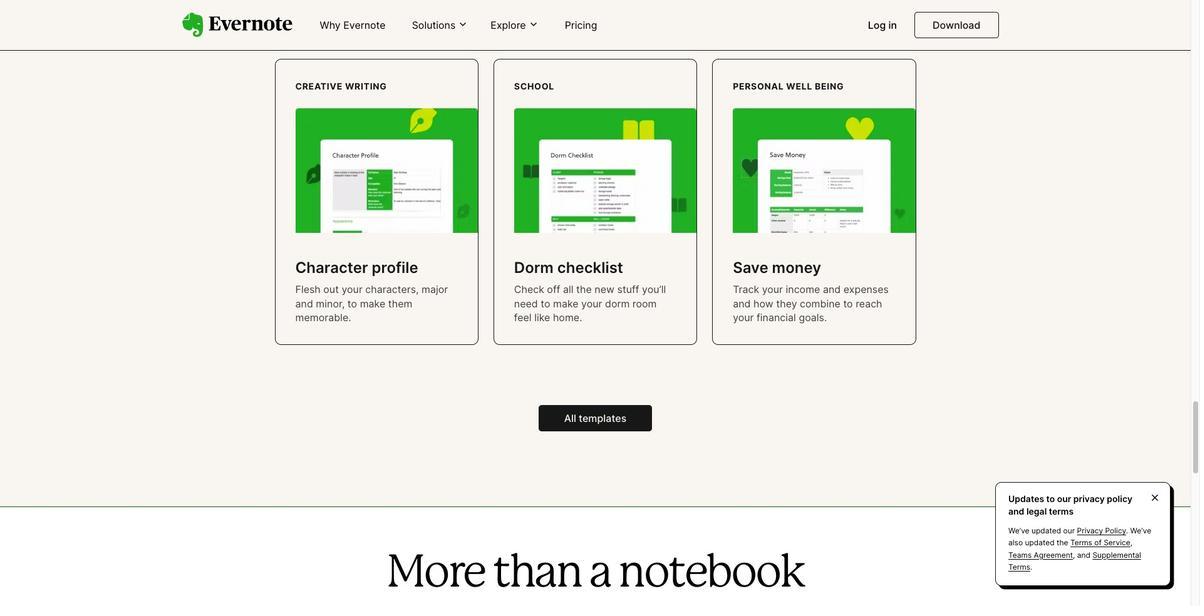 Task type: vqa. For each thing, say whether or not it's contained in the screenshot.
teams
yes



Task type: describe. For each thing, give the bounding box(es) containing it.
check off all the new stuff you'll need to make your dorm room feel like home.
[[514, 283, 666, 324]]

privacy
[[1078, 527, 1104, 536]]

templates
[[579, 413, 627, 425]]

goals.
[[799, 311, 827, 324]]

the inside ". we've also updated the"
[[1057, 539, 1069, 548]]

1 we've from the left
[[1009, 527, 1030, 536]]

creative
[[295, 81, 343, 91]]

policy
[[1106, 527, 1127, 536]]

pricing
[[565, 19, 597, 31]]

solutions button
[[408, 18, 472, 32]]

to inside check off all the new stuff you'll need to make your dorm room feel like home.
[[541, 297, 551, 310]]

memorable.
[[295, 311, 351, 324]]

in
[[889, 19, 897, 31]]

policy
[[1108, 494, 1133, 505]]

you'll
[[642, 283, 666, 296]]

service
[[1104, 539, 1131, 548]]

your inside check off all the new stuff you'll need to make your dorm room feel like home.
[[582, 297, 603, 310]]

1 horizontal spatial ,
[[1131, 539, 1133, 548]]

save
[[733, 259, 769, 277]]

explore button
[[487, 18, 543, 32]]

writing
[[345, 81, 387, 91]]

terms of service , teams agreement , and
[[1009, 539, 1133, 560]]

them
[[388, 297, 413, 310]]

to inside updates to our privacy policy and legal terms
[[1047, 494, 1056, 505]]

why evernote link
[[312, 14, 393, 38]]

being
[[815, 81, 844, 91]]

make inside flesh out your characters, major and minor, to make them memorable.
[[360, 297, 386, 310]]

track your income and expenses and how they combine to reach your financial goals.
[[733, 283, 889, 324]]

income
[[786, 283, 821, 296]]

feel
[[514, 311, 532, 324]]

to inside flesh out your characters, major and minor, to make them memorable.
[[348, 297, 357, 310]]

financial
[[757, 311, 796, 324]]

well
[[787, 81, 813, 91]]

like
[[535, 311, 551, 324]]

how
[[754, 297, 774, 310]]

why
[[320, 19, 341, 31]]

updates
[[1009, 494, 1045, 505]]

all templates link
[[539, 406, 653, 432]]

to inside track your income and expenses and how they combine to reach your financial goals.
[[844, 297, 853, 310]]

major
[[422, 283, 448, 296]]

your down the how
[[733, 311, 754, 324]]

home.
[[553, 311, 583, 324]]

all templates
[[564, 413, 627, 425]]

1 vertical spatial ,
[[1074, 551, 1076, 560]]

. for . we've also updated the
[[1127, 527, 1129, 536]]

of
[[1095, 539, 1102, 548]]

a
[[589, 554, 611, 596]]

pricing link
[[558, 14, 605, 38]]

agreement
[[1034, 551, 1074, 560]]

terms of service link
[[1071, 539, 1131, 548]]

privacy policy link
[[1078, 527, 1127, 536]]

minor,
[[316, 297, 345, 310]]

all
[[563, 283, 574, 296]]

dorm checklist
[[514, 259, 624, 277]]

we've inside ". we've also updated the"
[[1131, 527, 1152, 536]]

our for privacy
[[1064, 527, 1076, 536]]

our for privacy
[[1058, 494, 1072, 505]]

 image for checklist
[[514, 109, 697, 233]]

stuff
[[618, 283, 640, 296]]

evernote
[[344, 19, 386, 31]]

and up the 'combine'
[[823, 283, 841, 296]]

than
[[493, 554, 582, 596]]

we've updated our privacy policy
[[1009, 527, 1127, 536]]

. we've also updated the
[[1009, 527, 1152, 548]]

and for track your income and expenses and how they combine to reach your financial goals.
[[733, 297, 751, 310]]

download
[[933, 19, 981, 31]]

why evernote
[[320, 19, 386, 31]]

more than a notebook
[[387, 554, 805, 596]]

your inside flesh out your characters, major and minor, to make them memorable.
[[342, 283, 363, 296]]

all
[[564, 413, 576, 425]]

need
[[514, 297, 538, 310]]

teams
[[1009, 551, 1032, 560]]

log in
[[868, 19, 897, 31]]

make inside check off all the new stuff you'll need to make your dorm room feel like home.
[[553, 297, 579, 310]]

off
[[547, 283, 561, 296]]



Task type: locate. For each thing, give the bounding box(es) containing it.
and for flesh out your characters, major and minor, to make them memorable.
[[295, 297, 313, 310]]

make
[[360, 297, 386, 310], [553, 297, 579, 310]]

. down teams agreement link
[[1031, 563, 1033, 572]]

make down characters,
[[360, 297, 386, 310]]

terms
[[1050, 506, 1074, 517]]

we've right policy
[[1131, 527, 1152, 536]]

and down ". we've also updated the"
[[1078, 551, 1091, 560]]

terms inside supplemental terms
[[1009, 563, 1031, 572]]

0 horizontal spatial .
[[1031, 563, 1033, 572]]

2  image from the left
[[514, 109, 697, 233]]

1 vertical spatial the
[[1057, 539, 1069, 548]]

dorm
[[605, 297, 630, 310]]

and inside flesh out your characters, major and minor, to make them memorable.
[[295, 297, 313, 310]]

your up the how
[[762, 283, 783, 296]]

track
[[733, 283, 760, 296]]

updated
[[1032, 527, 1062, 536], [1026, 539, 1055, 548]]

terms down teams
[[1009, 563, 1031, 572]]

your
[[342, 283, 363, 296], [762, 283, 783, 296], [582, 297, 603, 310], [733, 311, 754, 324]]

new
[[595, 283, 615, 296]]

your right out
[[342, 283, 363, 296]]

checklist
[[558, 259, 624, 277]]

,
[[1131, 539, 1133, 548], [1074, 551, 1076, 560]]

0 horizontal spatial terms
[[1009, 563, 1031, 572]]

save money
[[733, 259, 822, 277]]

0 vertical spatial our
[[1058, 494, 1072, 505]]

characters,
[[366, 283, 419, 296]]

the inside check off all the new stuff you'll need to make your dorm room feel like home.
[[577, 283, 592, 296]]

0 vertical spatial the
[[577, 283, 592, 296]]

combine
[[800, 297, 841, 310]]

supplemental terms
[[1009, 551, 1142, 572]]

 image for profile
[[295, 109, 478, 233]]

to right "minor,"
[[348, 297, 357, 310]]

our up terms
[[1058, 494, 1072, 505]]

0 horizontal spatial the
[[577, 283, 592, 296]]

privacy
[[1074, 494, 1105, 505]]

, down ". we've also updated the"
[[1074, 551, 1076, 560]]

and
[[823, 283, 841, 296], [295, 297, 313, 310], [733, 297, 751, 310], [1009, 506, 1025, 517], [1078, 551, 1091, 560]]

 image
[[295, 109, 478, 233], [514, 109, 697, 233], [733, 109, 916, 233]]

and down track
[[733, 297, 751, 310]]

1  image from the left
[[295, 109, 478, 233]]

2 horizontal spatial  image
[[733, 109, 916, 233]]

0 vertical spatial updated
[[1032, 527, 1062, 536]]

solutions
[[412, 19, 456, 31]]

1 make from the left
[[360, 297, 386, 310]]

money
[[772, 259, 822, 277]]

supplemental terms link
[[1009, 551, 1142, 572]]

character profile
[[295, 259, 419, 277]]

and inside "terms of service , teams agreement , and"
[[1078, 551, 1091, 560]]

room
[[633, 297, 657, 310]]

2 we've from the left
[[1131, 527, 1152, 536]]

1 horizontal spatial terms
[[1071, 539, 1093, 548]]

flesh
[[295, 283, 321, 296]]

legal
[[1027, 506, 1047, 517]]

school
[[514, 81, 555, 91]]

notebook
[[618, 554, 805, 596]]

terms inside "terms of service , teams agreement , and"
[[1071, 539, 1093, 548]]

.
[[1127, 527, 1129, 536], [1031, 563, 1033, 572]]

profile
[[372, 259, 419, 277]]

also
[[1009, 539, 1023, 548]]

updated down legal
[[1032, 527, 1062, 536]]

to up terms
[[1047, 494, 1056, 505]]

 image for money
[[733, 109, 916, 233]]

updates to our privacy policy and legal terms
[[1009, 494, 1133, 517]]

1 vertical spatial terms
[[1009, 563, 1031, 572]]

and down flesh
[[295, 297, 313, 310]]

0 vertical spatial ,
[[1131, 539, 1133, 548]]

3  image from the left
[[733, 109, 916, 233]]

supplemental
[[1093, 551, 1142, 560]]

more
[[387, 554, 485, 596]]

1 horizontal spatial make
[[553, 297, 579, 310]]

terms down privacy
[[1071, 539, 1093, 548]]

explore
[[491, 19, 526, 31]]

1 horizontal spatial .
[[1127, 527, 1129, 536]]

2 make from the left
[[553, 297, 579, 310]]

evernote logo image
[[182, 13, 292, 38]]

the
[[577, 283, 592, 296], [1057, 539, 1069, 548]]

0 horizontal spatial ,
[[1074, 551, 1076, 560]]

to up like
[[541, 297, 551, 310]]

log in link
[[861, 14, 905, 38]]

updated up teams agreement link
[[1026, 539, 1055, 548]]

we've up also
[[1009, 527, 1030, 536]]

0 vertical spatial terms
[[1071, 539, 1093, 548]]

to
[[348, 297, 357, 310], [541, 297, 551, 310], [844, 297, 853, 310], [1047, 494, 1056, 505]]

teams agreement link
[[1009, 551, 1074, 560]]

and for updates to our privacy policy and legal terms
[[1009, 506, 1025, 517]]

1 horizontal spatial  image
[[514, 109, 697, 233]]

we've
[[1009, 527, 1030, 536], [1131, 527, 1152, 536]]

. up the service
[[1127, 527, 1129, 536]]

reach
[[856, 297, 883, 310]]

creative writing
[[295, 81, 387, 91]]

1 vertical spatial .
[[1031, 563, 1033, 572]]

personal well being
[[733, 81, 844, 91]]

, up supplemental
[[1131, 539, 1133, 548]]

1 horizontal spatial we've
[[1131, 527, 1152, 536]]

personal
[[733, 81, 784, 91]]

our inside updates to our privacy policy and legal terms
[[1058, 494, 1072, 505]]

check
[[514, 283, 545, 296]]

our
[[1058, 494, 1072, 505], [1064, 527, 1076, 536]]

the right all
[[577, 283, 592, 296]]

. inside ". we've also updated the"
[[1127, 527, 1129, 536]]

and inside updates to our privacy policy and legal terms
[[1009, 506, 1025, 517]]

the down we've updated our privacy policy
[[1057, 539, 1069, 548]]

make up home.
[[553, 297, 579, 310]]

download link
[[915, 12, 999, 38]]

0 horizontal spatial  image
[[295, 109, 478, 233]]

updated inside ". we've also updated the"
[[1026, 539, 1055, 548]]

terms
[[1071, 539, 1093, 548], [1009, 563, 1031, 572]]

1 vertical spatial our
[[1064, 527, 1076, 536]]

0 horizontal spatial make
[[360, 297, 386, 310]]

dorm
[[514, 259, 554, 277]]

to left reach
[[844, 297, 853, 310]]

flesh out your characters, major and minor, to make them memorable.
[[295, 283, 448, 324]]

out
[[324, 283, 339, 296]]

and down updates
[[1009, 506, 1025, 517]]

your down new
[[582, 297, 603, 310]]

character
[[295, 259, 368, 277]]

0 vertical spatial .
[[1127, 527, 1129, 536]]

1 horizontal spatial the
[[1057, 539, 1069, 548]]

. for .
[[1031, 563, 1033, 572]]

1 vertical spatial updated
[[1026, 539, 1055, 548]]

log
[[868, 19, 886, 31]]

expenses
[[844, 283, 889, 296]]

our up "terms of service , teams agreement , and"
[[1064, 527, 1076, 536]]

they
[[777, 297, 798, 310]]

0 horizontal spatial we've
[[1009, 527, 1030, 536]]



